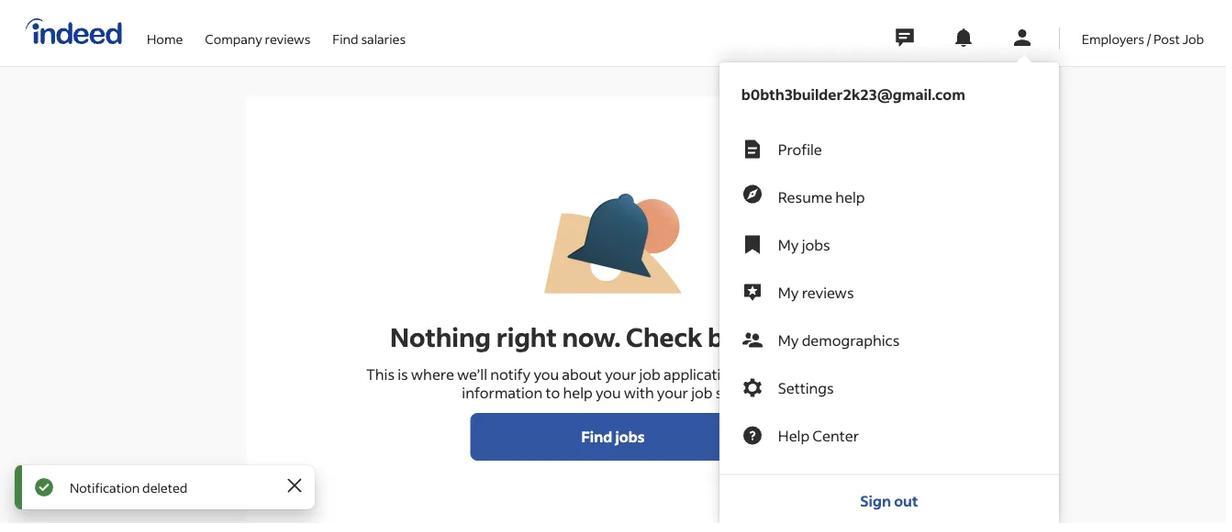 Task type: vqa. For each thing, say whether or not it's contained in the screenshot.
'Dismiss' IMAGE
yes



Task type: locate. For each thing, give the bounding box(es) containing it.
notifications unread count 0 image
[[952, 27, 974, 49]]

you
[[534, 364, 559, 383], [596, 383, 621, 402]]

reviews
[[265, 30, 311, 47], [802, 283, 854, 301]]

0 horizontal spatial find
[[333, 30, 358, 47]]

sign out link
[[719, 475, 1059, 524]]

find jobs link
[[470, 413, 756, 461]]

0 horizontal spatial help
[[563, 383, 593, 402]]

1 vertical spatial my
[[778, 283, 799, 301]]

my reviews
[[778, 283, 854, 301]]

0 vertical spatial find
[[333, 30, 358, 47]]

1 vertical spatial jobs
[[615, 427, 645, 446]]

1 my from the top
[[778, 235, 799, 254]]

b0bth3builder2k23@gmail.com
[[741, 84, 965, 103]]

nothing
[[390, 320, 491, 353]]

0 vertical spatial jobs
[[802, 235, 830, 254]]

find down the this is where we'll notify you about your job applications and other useful information to help you with your job search.
[[581, 427, 612, 446]]

1 vertical spatial reviews
[[802, 283, 854, 301]]

0 vertical spatial help
[[835, 187, 865, 206]]

employers
[[1082, 30, 1144, 47]]

where
[[411, 364, 454, 383]]

job
[[1182, 30, 1204, 47]]

demographics
[[802, 330, 900, 349]]

2 my from the top
[[778, 283, 799, 301]]

find left the salaries
[[333, 30, 358, 47]]

jobs up my reviews
[[802, 235, 830, 254]]

home
[[147, 30, 183, 47]]

help right resume
[[835, 187, 865, 206]]

3 my from the top
[[778, 330, 799, 349]]

find
[[333, 30, 358, 47], [581, 427, 612, 446]]

your right with
[[657, 383, 688, 402]]

reviews up my demographics
[[802, 283, 854, 301]]

help right 'to'
[[563, 383, 593, 402]]

find for find jobs
[[581, 427, 612, 446]]

1 vertical spatial find
[[581, 427, 612, 446]]

0 horizontal spatial you
[[534, 364, 559, 383]]

my jobs link
[[719, 221, 1059, 268]]

you left about
[[534, 364, 559, 383]]

0 horizontal spatial jobs
[[615, 427, 645, 446]]

job
[[639, 364, 661, 383], [691, 383, 713, 402]]

my inside "link"
[[778, 330, 799, 349]]

reviews for my reviews
[[802, 283, 854, 301]]

post
[[1154, 30, 1180, 47]]

1 vertical spatial help
[[563, 383, 593, 402]]

sign
[[860, 491, 891, 510]]

1 horizontal spatial you
[[596, 383, 621, 402]]

home link
[[147, 0, 183, 62]]

later!
[[772, 320, 836, 353]]

my for my jobs
[[778, 235, 799, 254]]

messages unread count 0 image
[[893, 19, 917, 56]]

help center
[[778, 426, 859, 445]]

my
[[778, 235, 799, 254], [778, 283, 799, 301], [778, 330, 799, 349]]

resume
[[778, 187, 832, 206]]

applications
[[664, 364, 746, 383]]

2 vertical spatial my
[[778, 330, 799, 349]]

deleted
[[142, 479, 187, 496]]

1 horizontal spatial reviews
[[802, 283, 854, 301]]

dismiss image
[[284, 474, 306, 496]]

account image
[[1011, 27, 1033, 49]]

employers / post job link
[[1082, 0, 1204, 62]]

my up other
[[778, 330, 799, 349]]

1 horizontal spatial your
[[657, 383, 688, 402]]

my up later!
[[778, 283, 799, 301]]

jobs
[[802, 235, 830, 254], [615, 427, 645, 446]]

this is where we'll notify you about your job applications and other useful information to help you with your job search.
[[366, 364, 860, 402]]

help center link
[[719, 412, 1059, 459]]

help
[[835, 187, 865, 206], [563, 383, 593, 402]]

help inside resume help link
[[835, 187, 865, 206]]

your
[[605, 364, 636, 383], [657, 383, 688, 402]]

jobs for my jobs
[[802, 235, 830, 254]]

find salaries
[[333, 30, 406, 47]]

help inside the this is where we'll notify you about your job applications and other useful information to help you with your job search.
[[563, 383, 593, 402]]

1 horizontal spatial jobs
[[802, 235, 830, 254]]

company
[[205, 30, 262, 47]]

you left with
[[596, 383, 621, 402]]

notification deleted group
[[15, 465, 315, 509]]

0 vertical spatial my
[[778, 235, 799, 254]]

your down nothing right now. check back later!
[[605, 364, 636, 383]]

with
[[624, 383, 654, 402]]

1 horizontal spatial help
[[835, 187, 865, 206]]

1 horizontal spatial find
[[581, 427, 612, 446]]

settings
[[778, 378, 834, 397]]

job down check
[[639, 364, 661, 383]]

information
[[462, 383, 543, 402]]

my demographics link
[[719, 316, 1059, 364]]

my down resume
[[778, 235, 799, 254]]

reviews right company
[[265, 30, 311, 47]]

job left search.
[[691, 383, 713, 402]]

jobs down with
[[615, 427, 645, 446]]

0 horizontal spatial reviews
[[265, 30, 311, 47]]

0 vertical spatial reviews
[[265, 30, 311, 47]]



Task type: describe. For each thing, give the bounding box(es) containing it.
settings link
[[719, 364, 1059, 412]]

right
[[496, 320, 557, 353]]

my for my reviews
[[778, 283, 799, 301]]

resume help link
[[719, 173, 1059, 221]]

to
[[546, 383, 560, 402]]

notification
[[70, 479, 140, 496]]

profile
[[778, 139, 822, 158]]

out
[[894, 491, 918, 510]]

this
[[366, 364, 395, 383]]

reviews for company reviews
[[265, 30, 311, 47]]

profile link
[[719, 125, 1059, 173]]

and
[[749, 364, 774, 383]]

help
[[778, 426, 810, 445]]

search.
[[715, 383, 764, 402]]

1 horizontal spatial job
[[691, 383, 713, 402]]

nothing right now. check back later! main content
[[0, 0, 1226, 524]]

my demographics
[[778, 330, 900, 349]]

nothing right now. check back later!
[[390, 320, 836, 353]]

center
[[812, 426, 859, 445]]

notify
[[490, 364, 531, 383]]

find jobs
[[581, 427, 645, 446]]

0 horizontal spatial your
[[605, 364, 636, 383]]

my reviews link
[[719, 268, 1059, 316]]

find salaries link
[[333, 0, 406, 62]]

resume help
[[778, 187, 865, 206]]

we'll
[[457, 364, 487, 383]]

my for my demographics
[[778, 330, 799, 349]]

useful
[[818, 364, 860, 383]]

sign out
[[860, 491, 918, 510]]

back
[[708, 320, 766, 353]]

about
[[562, 364, 602, 383]]

my jobs
[[778, 235, 830, 254]]

find for find salaries
[[333, 30, 358, 47]]

employers / post job
[[1082, 30, 1204, 47]]

now.
[[562, 320, 621, 353]]

notification deleted
[[70, 479, 187, 496]]

0 horizontal spatial job
[[639, 364, 661, 383]]

/
[[1147, 30, 1151, 47]]

jobs for find jobs
[[615, 427, 645, 446]]

check
[[626, 320, 702, 353]]

salaries
[[361, 30, 406, 47]]

other
[[777, 364, 815, 383]]

company reviews
[[205, 30, 311, 47]]

is
[[398, 364, 408, 383]]

company reviews link
[[205, 0, 311, 62]]



